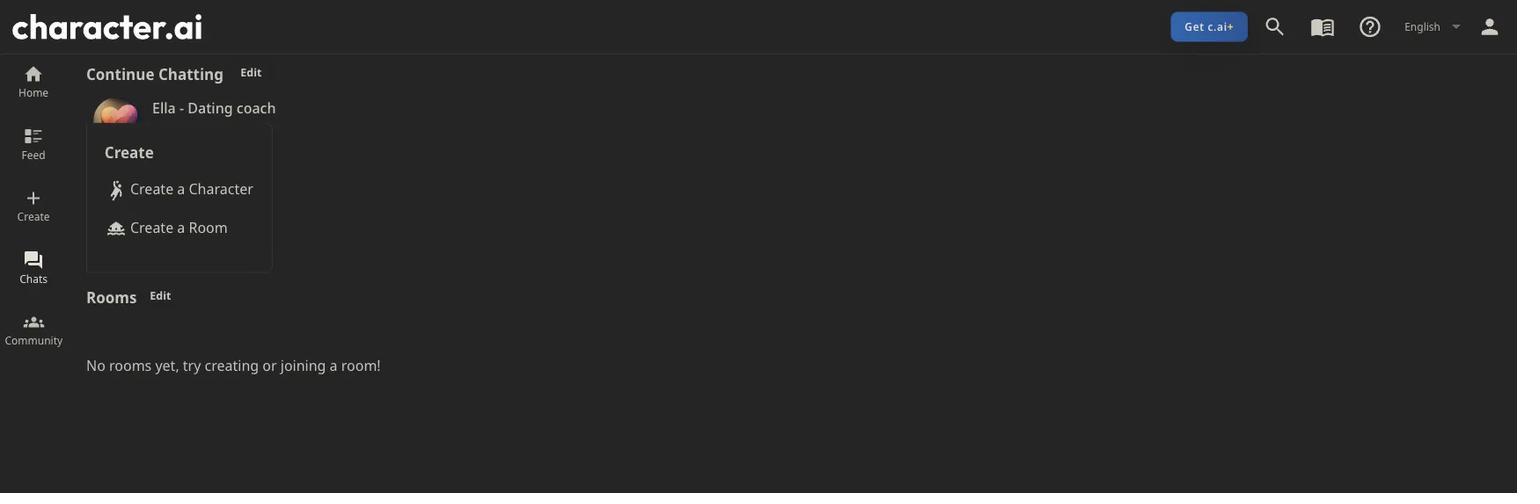 Task type: describe. For each thing, give the bounding box(es) containing it.
ella - dating coach button
[[83, 97, 1500, 145]]

room!
[[341, 356, 381, 375]]

gamer
[[152, 160, 198, 179]]

logo image
[[12, 14, 202, 39]]

create link
[[17, 186, 50, 248]]

levi
[[152, 223, 179, 242]]

c.ai
[[1208, 19, 1228, 34]]

create a character
[[130, 179, 253, 198]]

character
[[189, 179, 253, 198]]

create up chats link
[[17, 209, 50, 224]]

coach
[[237, 98, 276, 117]]

gamer boy
[[152, 160, 227, 179]]

joining
[[281, 356, 326, 375]]

a for room
[[177, 218, 185, 237]]

dating
[[188, 98, 233, 117]]

edit for rooms
[[150, 288, 171, 303]]

continue chatting
[[86, 64, 224, 84]]

chats link
[[20, 248, 48, 310]]

gamer boy button
[[83, 160, 1500, 208]]

create a character button
[[105, 178, 254, 202]]

edit button for rooms
[[141, 286, 180, 304]]

create down gamer
[[130, 179, 174, 198]]

+
[[1228, 19, 1234, 34]]

boy
[[202, 160, 227, 179]]

rooms
[[86, 287, 137, 307]]

create a room
[[130, 218, 228, 237]]

a for character
[[177, 179, 185, 198]]

home link
[[18, 61, 49, 124]]

chatting
[[158, 64, 224, 84]]

levi ackerman
[[152, 223, 251, 242]]



Task type: vqa. For each thing, say whether or not it's contained in the screenshot.
eleven
no



Task type: locate. For each thing, give the bounding box(es) containing it.
0 horizontal spatial edit button
[[141, 286, 180, 304]]

edit button for continue chatting
[[231, 63, 271, 81]]

room
[[189, 218, 228, 237]]

try
[[183, 356, 201, 375]]

1 vertical spatial a
[[177, 218, 185, 237]]

get
[[1185, 19, 1205, 34]]

edit up coach
[[241, 65, 262, 79]]

1 horizontal spatial edit button
[[231, 63, 271, 81]]

create down create a character button
[[130, 218, 174, 237]]

1 vertical spatial edit button
[[141, 286, 180, 304]]

home
[[18, 85, 49, 100]]

a left room!
[[330, 356, 338, 375]]

edit for continue chatting
[[241, 65, 262, 79]]

2 vertical spatial a
[[330, 356, 338, 375]]

0 vertical spatial edit button
[[231, 63, 271, 81]]

no rooms yet, try creating or joining a room!
[[86, 356, 381, 375]]

rooms
[[109, 356, 152, 375]]

levi ackerman button
[[83, 222, 1500, 270]]

0 vertical spatial a
[[177, 179, 185, 198]]

no
[[86, 356, 105, 375]]

-
[[180, 98, 184, 117]]

feed link
[[22, 124, 45, 186]]

chats
[[20, 272, 48, 286]]

or
[[263, 356, 277, 375]]

community link
[[5, 310, 63, 372]]

a left room on the left
[[177, 218, 185, 237]]

ella - dating coach
[[152, 98, 276, 117]]

a
[[177, 179, 185, 198], [177, 218, 185, 237], [330, 356, 338, 375]]

ackerman
[[182, 223, 251, 242]]

yet,
[[155, 356, 179, 375]]

feed
[[22, 147, 45, 162]]

0 horizontal spatial edit
[[150, 288, 171, 303]]

a down gamer
[[177, 179, 185, 198]]

edit button right rooms at left
[[141, 286, 180, 304]]

create a room button
[[105, 216, 229, 241]]

1 horizontal spatial edit
[[241, 65, 262, 79]]

creating
[[205, 356, 259, 375]]

get c.ai +
[[1185, 19, 1234, 34]]

edit button up coach
[[231, 63, 271, 81]]

create down 'ella'
[[105, 142, 154, 162]]

0 vertical spatial edit
[[241, 65, 262, 79]]

edit
[[241, 65, 262, 79], [150, 288, 171, 303]]

edit button
[[231, 63, 271, 81], [141, 286, 180, 304]]

ella
[[152, 98, 176, 117]]

create
[[105, 142, 154, 162], [130, 179, 174, 198], [17, 209, 50, 224], [130, 218, 174, 237]]

edit right rooms at left
[[150, 288, 171, 303]]

1 vertical spatial edit
[[150, 288, 171, 303]]

continue
[[86, 64, 154, 84]]

community
[[5, 334, 63, 348]]



